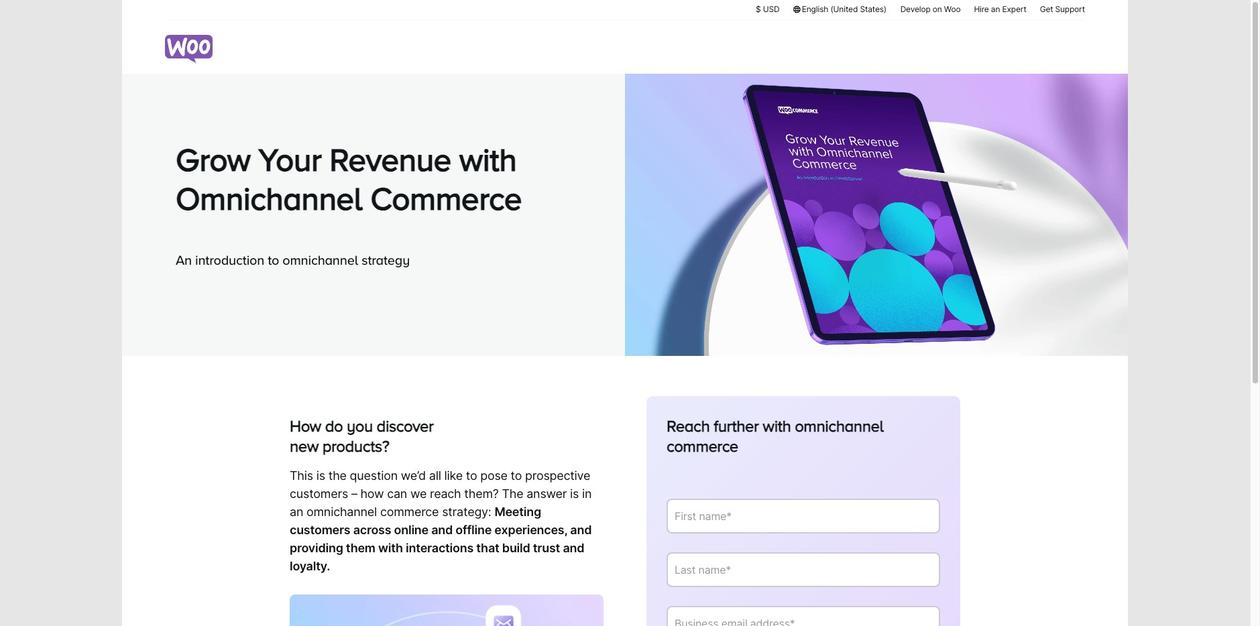 Task type: vqa. For each thing, say whether or not it's contained in the screenshot.
the bottom the an
yes



Task type: locate. For each thing, give the bounding box(es) containing it.
hire an expert
[[974, 4, 1027, 14]]

0 vertical spatial an
[[992, 4, 1001, 14]]

commerce
[[371, 180, 522, 216]]

like
[[444, 469, 463, 483]]

2 vertical spatial omnichannel
[[307, 505, 377, 519]]

with
[[459, 142, 517, 178], [763, 417, 791, 436], [378, 541, 403, 556]]

prospective
[[525, 469, 591, 483]]

meeting customers across online and offline experiences, and providing them with interactions that build trust and loyalty.
[[290, 505, 592, 574]]

to right like
[[466, 469, 477, 483]]

1 vertical spatial omnichannel
[[795, 417, 884, 436]]

customers down this
[[290, 487, 348, 501]]

with right further
[[763, 417, 791, 436]]

get
[[1040, 4, 1054, 14]]

is left the
[[316, 469, 325, 483]]

0 vertical spatial commerce
[[667, 438, 739, 456]]

1 horizontal spatial with
[[459, 142, 517, 178]]

with down across
[[378, 541, 403, 556]]

commerce up online
[[380, 505, 439, 519]]

develop on woo link
[[901, 3, 961, 15]]

interactions
[[406, 541, 474, 556]]

0 vertical spatial omnichannel
[[283, 253, 358, 268]]

commerce inside 'reach further with omnichannel commerce'
[[667, 438, 739, 456]]

0 horizontal spatial is
[[316, 469, 325, 483]]

customers inside this is the question we'd all like to pose to prospective customers – how can we reach them? the answer is in an omnichannel commerce strategy:
[[290, 487, 348, 501]]

0 vertical spatial is
[[316, 469, 325, 483]]

commerce down reach
[[667, 438, 739, 456]]

customers up providing
[[290, 523, 351, 537]]

woocommerce image
[[165, 35, 213, 64]]

an introduction to omnichannel strategy
[[176, 253, 410, 268]]

omnichannel inside this is the question we'd all like to pose to prospective customers – how can we reach them? the answer is in an omnichannel commerce strategy:
[[307, 505, 377, 519]]

1 vertical spatial customers
[[290, 523, 351, 537]]

pose
[[481, 469, 508, 483]]

build
[[502, 541, 530, 556]]

commerce inside this is the question we'd all like to pose to prospective customers – how can we reach them? the answer is in an omnichannel commerce strategy:
[[380, 505, 439, 519]]

grow
[[176, 142, 251, 178]]

meeting
[[495, 505, 541, 519]]

is
[[316, 469, 325, 483], [570, 487, 579, 501]]

0 vertical spatial with
[[459, 142, 517, 178]]

with up commerce
[[459, 142, 517, 178]]

and right trust
[[563, 541, 585, 556]]

First name* text field
[[667, 499, 941, 534]]

to
[[268, 253, 279, 268], [466, 469, 477, 483], [511, 469, 522, 483]]

the
[[329, 469, 347, 483]]

an
[[992, 4, 1001, 14], [290, 505, 303, 519]]

do
[[325, 417, 343, 436]]

omnichannel
[[283, 253, 358, 268], [795, 417, 884, 436], [307, 505, 377, 519]]

1 horizontal spatial commerce
[[667, 438, 739, 456]]

0 horizontal spatial an
[[290, 505, 303, 519]]

1 customers from the top
[[290, 487, 348, 501]]

to right introduction
[[268, 253, 279, 268]]

2 customers from the top
[[290, 523, 351, 537]]

to up the
[[511, 469, 522, 483]]

we'd
[[401, 469, 426, 483]]

an down this
[[290, 505, 303, 519]]

0 horizontal spatial commerce
[[380, 505, 439, 519]]

is left in
[[570, 487, 579, 501]]

0 horizontal spatial with
[[378, 541, 403, 556]]

customers
[[290, 487, 348, 501], [290, 523, 351, 537]]

strategy
[[362, 253, 410, 268]]

hire
[[974, 4, 989, 14]]

an right hire
[[992, 4, 1001, 14]]

develop on woo
[[901, 4, 961, 14]]

with inside grow your revenue with omnichannel commerce
[[459, 142, 517, 178]]

omnichannel inside 'reach further with omnichannel commerce'
[[795, 417, 884, 436]]

new
[[290, 438, 319, 456]]

1 vertical spatial is
[[570, 487, 579, 501]]

grow your revenue with omnichannel commerce
[[176, 142, 522, 216]]

your
[[259, 142, 322, 178]]

2 vertical spatial with
[[378, 541, 403, 556]]

1 horizontal spatial to
[[466, 469, 477, 483]]

products?
[[322, 438, 389, 456]]

1 horizontal spatial an
[[992, 4, 1001, 14]]

reach
[[667, 417, 710, 436]]

1 vertical spatial commerce
[[380, 505, 439, 519]]

0 horizontal spatial to
[[268, 253, 279, 268]]

can
[[387, 487, 407, 501]]

an inside this is the question we'd all like to pose to prospective customers – how can we reach them? the answer is in an omnichannel commerce strategy:
[[290, 505, 303, 519]]

0 vertical spatial customers
[[290, 487, 348, 501]]

1 horizontal spatial is
[[570, 487, 579, 501]]

customers inside meeting customers across online and offline experiences, and providing them with interactions that build trust and loyalty.
[[290, 523, 351, 537]]

answer
[[527, 487, 567, 501]]

2 horizontal spatial with
[[763, 417, 791, 436]]

them?
[[464, 487, 499, 501]]

across
[[353, 523, 391, 537]]

states)
[[860, 4, 887, 14]]

1 vertical spatial an
[[290, 505, 303, 519]]

woo
[[945, 4, 961, 14]]

commerce
[[667, 438, 739, 456], [380, 505, 439, 519]]

and
[[432, 523, 453, 537], [571, 523, 592, 537], [563, 541, 585, 556]]

–
[[351, 487, 357, 501]]

$ usd button
[[756, 3, 780, 15]]

all
[[429, 469, 441, 483]]

$
[[756, 4, 761, 14]]

1 vertical spatial with
[[763, 417, 791, 436]]



Task type: describe. For each thing, give the bounding box(es) containing it.
$ usd
[[756, 4, 780, 14]]

strategy:
[[442, 505, 492, 519]]

usd
[[763, 4, 780, 14]]

on
[[933, 4, 942, 14]]

reach further with omnichannel commerce
[[667, 417, 884, 456]]

an
[[176, 253, 192, 268]]

experiences,
[[495, 523, 568, 537]]

develop
[[901, 4, 931, 14]]

how
[[290, 417, 321, 436]]

providing
[[290, 541, 343, 556]]

english
[[802, 4, 829, 14]]

online
[[394, 523, 429, 537]]

get support link
[[1040, 3, 1086, 15]]

omnichannel for with
[[795, 417, 884, 436]]

english (united states)
[[802, 4, 887, 14]]

them
[[346, 541, 376, 556]]

in
[[582, 487, 592, 501]]

(united
[[831, 4, 858, 14]]

this is the question we'd all like to pose to prospective customers – how can we reach them? the answer is in an omnichannel commerce strategy:
[[290, 469, 592, 519]]

Last name* text field
[[667, 553, 941, 588]]

english (united states) button
[[793, 3, 887, 15]]

the
[[502, 487, 524, 501]]

hire an expert link
[[974, 3, 1027, 15]]

and up interactions
[[432, 523, 453, 537]]

discover
[[377, 417, 434, 436]]

trust
[[533, 541, 560, 556]]

2 horizontal spatial to
[[511, 469, 522, 483]]

loyalty.
[[290, 560, 330, 574]]

offline
[[456, 523, 492, 537]]

that
[[477, 541, 500, 556]]

how
[[361, 487, 384, 501]]

omnichannel for to
[[283, 253, 358, 268]]

Business email address* text field
[[667, 607, 941, 627]]

you
[[347, 417, 373, 436]]

further
[[714, 417, 759, 436]]

omnichannel
[[176, 180, 363, 216]]

we
[[411, 487, 427, 501]]

with inside meeting customers across online and offline experiences, and providing them with interactions that build trust and loyalty.
[[378, 541, 403, 556]]

expert
[[1003, 4, 1027, 14]]

introduction
[[195, 253, 264, 268]]

revenue
[[330, 142, 451, 178]]

and down in
[[571, 523, 592, 537]]

this
[[290, 469, 313, 483]]

get support
[[1040, 4, 1086, 14]]

question
[[350, 469, 398, 483]]

how do you discover new products?
[[290, 417, 434, 456]]

with inside 'reach further with omnichannel commerce'
[[763, 417, 791, 436]]

support
[[1056, 4, 1086, 14]]

reach
[[430, 487, 461, 501]]



